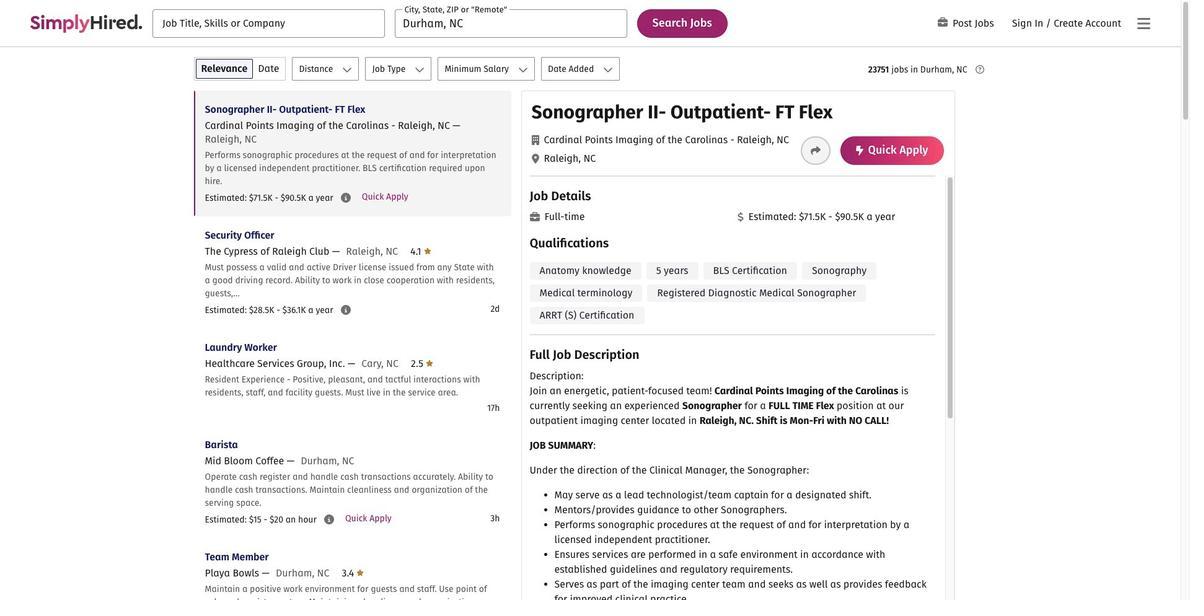 Task type: locate. For each thing, give the bounding box(es) containing it.
star image inside "element"
[[357, 568, 364, 578]]

None field
[[153, 9, 385, 38], [395, 9, 627, 38], [153, 9, 385, 38], [395, 9, 627, 38]]

briefcase image
[[938, 18, 948, 27]]

job salary disclaimer image
[[341, 193, 351, 203], [341, 305, 351, 315]]

briefcase image
[[530, 212, 540, 222]]

0 vertical spatial star image
[[426, 358, 433, 368]]

1 horizontal spatial star image
[[426, 358, 433, 368]]

list
[[194, 91, 511, 600]]

dollar sign image
[[737, 212, 744, 222]]

1 job salary disclaimer image from the top
[[341, 193, 351, 203]]

0 horizontal spatial star image
[[357, 568, 364, 578]]

star image for 3.4 out of 5 stars "element"
[[357, 568, 364, 578]]

None text field
[[153, 9, 385, 38], [395, 9, 627, 38], [153, 9, 385, 38], [395, 9, 627, 38]]

0 vertical spatial job salary disclaimer image
[[341, 193, 351, 203]]

1 vertical spatial star image
[[357, 568, 364, 578]]

location dot image
[[532, 154, 539, 164]]

simplyhired logo image
[[30, 14, 143, 33]]

star image
[[424, 246, 431, 256]]

1 vertical spatial job salary disclaimer image
[[341, 305, 351, 315]]

star image
[[426, 358, 433, 368], [357, 568, 364, 578]]



Task type: describe. For each thing, give the bounding box(es) containing it.
3.4 out of 5 stars element
[[342, 567, 364, 579]]

sponsored jobs disclaimer image
[[975, 65, 984, 74]]

2 job salary disclaimer image from the top
[[341, 305, 351, 315]]

2.5 out of 5 stars element
[[411, 358, 433, 369]]

star image for 2.5 out of 5 stars element
[[426, 358, 433, 368]]

bolt lightning image
[[856, 146, 863, 156]]

4.1 out of 5 stars element
[[410, 246, 431, 257]]

building image
[[532, 135, 539, 145]]

sonographer ii- outpatient- ft flex element
[[521, 91, 955, 600]]

job salary disclaimer image
[[324, 515, 334, 524]]

main menu image
[[1137, 16, 1150, 31]]

share this job image
[[811, 146, 821, 156]]



Task type: vqa. For each thing, say whether or not it's contained in the screenshot.
4 out of 5 stars element in NURSE MANAGER element
no



